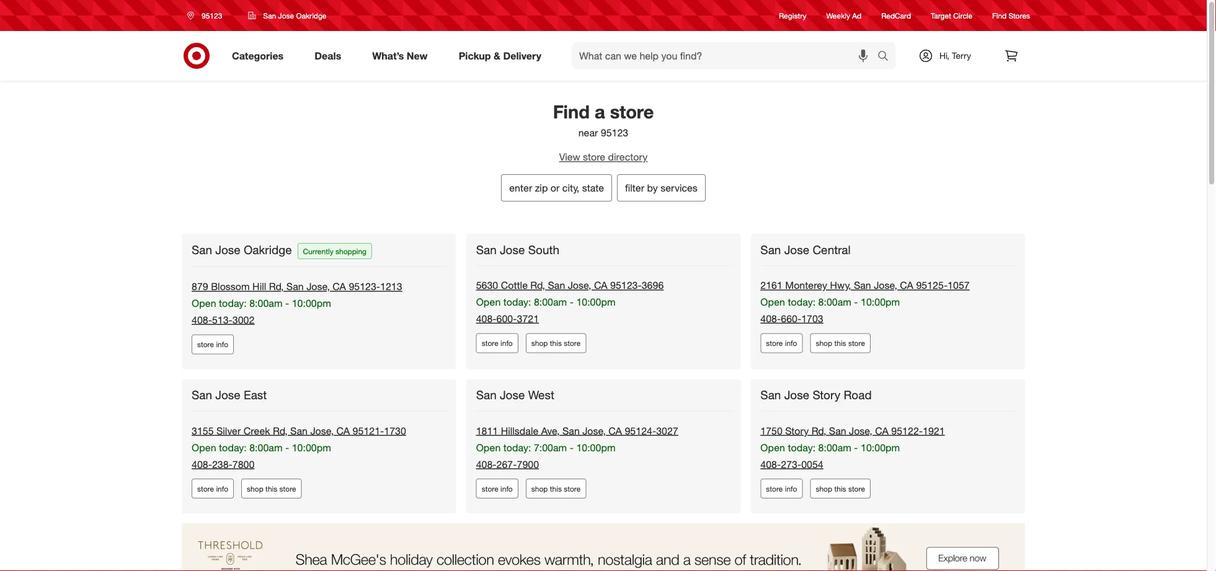 Task type: locate. For each thing, give the bounding box(es) containing it.
store info for san jose east
[[197, 484, 228, 494]]

info for south
[[501, 339, 513, 348]]

registry
[[779, 11, 807, 20]]

today: inside 1811 hillsdale ave, san jose, ca 95124-3027 open today: 7:00am - 10:00pm 408-267-7900
[[503, 442, 531, 454]]

this down 1750 story rd, san jose, ca 95122-1921 open today: 8:00am - 10:00pm 408-273-0054
[[834, 484, 846, 494]]

jose, inside 3155 silver creek rd, san jose, ca 95121-1730 open today: 8:00am - 10:00pm 408-238-7800
[[310, 425, 334, 437]]

10:00pm down 879 blossom hill rd, san jose, ca 95123-1213 link
[[292, 297, 331, 309]]

3696
[[642, 279, 664, 292]]

408-238-7800 link
[[192, 458, 255, 470]]

10:00pm inside 5630 cottle rd, san jose, ca 95123-3696 open today: 8:00am - 10:00pm 408-600-3721
[[576, 296, 616, 308]]

3155 silver creek rd, san jose, ca 95121-1730 link
[[192, 425, 406, 437]]

ca down currently shopping
[[333, 281, 346, 293]]

0 vertical spatial oakridge
[[296, 11, 327, 20]]

san jose oakridge up blossom
[[192, 242, 292, 257]]

store down "600-"
[[482, 339, 499, 348]]

rd, inside 3155 silver creek rd, san jose, ca 95121-1730 open today: 8:00am - 10:00pm 408-238-7800
[[273, 425, 288, 437]]

408- down 1811
[[476, 458, 497, 470]]

blossom
[[211, 281, 250, 293]]

state
[[582, 182, 604, 194]]

jose inside san jose south link
[[500, 242, 525, 257]]

store info link for san jose south
[[476, 333, 518, 353]]

0 horizontal spatial story
[[785, 425, 809, 437]]

8:00am inside 1750 story rd, san jose, ca 95122-1921 open today: 8:00am - 10:00pm 408-273-0054
[[818, 442, 852, 454]]

shop this store down 0054
[[816, 484, 865, 494]]

this for story
[[834, 484, 846, 494]]

408- inside the 2161 monterey hwy, san jose, ca 95125-1057 open today: 8:00am - 10:00pm 408-660-1703
[[761, 313, 781, 325]]

shop this store down 7900
[[531, 484, 581, 494]]

10:00pm inside 1750 story rd, san jose, ca 95122-1921 open today: 8:00am - 10:00pm 408-273-0054
[[861, 442, 900, 454]]

shop this store button down 0054
[[810, 479, 871, 499]]

jose for 1750 story rd, san jose, ca 95122-1921
[[784, 388, 809, 402]]

find stores
[[992, 11, 1030, 20]]

oakridge up the deals
[[296, 11, 327, 20]]

408- down '5630'
[[476, 313, 497, 325]]

weekly ad link
[[826, 10, 862, 21]]

408- down 2161
[[761, 313, 781, 325]]

rd, inside 5630 cottle rd, san jose, ca 95123-3696 open today: 8:00am - 10:00pm 408-600-3721
[[531, 279, 545, 292]]

2161
[[761, 279, 783, 292]]

today: for san jose south
[[503, 296, 531, 308]]

10:00pm inside the 2161 monterey hwy, san jose, ca 95125-1057 open today: 8:00am - 10:00pm 408-660-1703
[[861, 296, 900, 308]]

ca
[[594, 279, 608, 292], [900, 279, 914, 292], [333, 281, 346, 293], [336, 425, 350, 437], [609, 425, 622, 437], [875, 425, 889, 437]]

find a store near 95123
[[553, 100, 654, 138]]

store info down 660-
[[766, 339, 797, 348]]

info down 660-
[[785, 339, 797, 348]]

shop this store button down 1703
[[810, 333, 871, 353]]

deals link
[[304, 42, 357, 69]]

jose inside san jose oakridge 'dropdown button'
[[278, 11, 294, 20]]

- inside 5630 cottle rd, san jose, ca 95123-3696 open today: 8:00am - 10:00pm 408-600-3721
[[570, 296, 574, 308]]

store inside find a store near 95123
[[610, 100, 654, 122]]

10:00pm for san jose south
[[576, 296, 616, 308]]

10:00pm down '5630 cottle rd, san jose, ca 95123-3696' link
[[576, 296, 616, 308]]

hill
[[252, 281, 266, 293]]

this down the 2161 monterey hwy, san jose, ca 95125-1057 open today: 8:00am - 10:00pm 408-660-1703
[[834, 339, 846, 348]]

jose for 879 blossom hill rd, san jose, ca 95123-1213
[[215, 242, 241, 257]]

shop this store button down 7800
[[241, 479, 302, 499]]

san jose oakridge
[[263, 11, 327, 20], [192, 242, 292, 257]]

open for san jose west
[[476, 442, 501, 454]]

today: inside 1750 story rd, san jose, ca 95122-1921 open today: 8:00am - 10:00pm 408-273-0054
[[788, 442, 816, 454]]

pickup & delivery link
[[448, 42, 557, 69]]

jose up blossom
[[215, 242, 241, 257]]

new
[[407, 50, 428, 62]]

filter by services button
[[617, 174, 706, 201]]

95123 inside dropdown button
[[202, 11, 222, 20]]

info for oakridge
[[216, 340, 228, 349]]

store info down "600-"
[[482, 339, 513, 348]]

7:00am
[[534, 442, 567, 454]]

san jose central
[[761, 242, 851, 257]]

south
[[528, 242, 559, 257]]

1 vertical spatial story
[[785, 425, 809, 437]]

jose left central
[[784, 242, 809, 257]]

today: inside 879 blossom hill rd, san jose, ca 95123-1213 open today: 8:00am - 10:00pm 408-513-3002
[[219, 297, 247, 309]]

8:00am down '5630 cottle rd, san jose, ca 95123-3696' link
[[534, 296, 567, 308]]

san inside 'dropdown button'
[[263, 11, 276, 20]]

shop this store down 7800
[[247, 484, 296, 494]]

1750 story rd, san jose, ca 95122-1921 open today: 8:00am - 10:00pm 408-273-0054
[[761, 425, 945, 470]]

0 horizontal spatial 95123
[[202, 11, 222, 20]]

ad
[[852, 11, 862, 20]]

shop down 0054
[[816, 484, 832, 494]]

today: down hillsdale
[[503, 442, 531, 454]]

3027
[[656, 425, 678, 437]]

a
[[595, 100, 605, 122]]

open inside 879 blossom hill rd, san jose, ca 95123-1213 open today: 8:00am - 10:00pm 408-513-3002
[[192, 297, 216, 309]]

8:00am down '1750 story rd, san jose, ca 95122-1921' link
[[818, 442, 852, 454]]

store info link down 238-
[[192, 479, 234, 499]]

san jose south
[[476, 242, 559, 257]]

today: down silver
[[219, 442, 247, 454]]

open down 2161
[[761, 296, 785, 308]]

jose, inside the 2161 monterey hwy, san jose, ca 95125-1057 open today: 8:00am - 10:00pm 408-660-1703
[[874, 279, 897, 292]]

store info
[[482, 339, 513, 348], [766, 339, 797, 348], [197, 340, 228, 349], [197, 484, 228, 494], [482, 484, 513, 494], [766, 484, 797, 494]]

san jose oakridge button
[[240, 4, 335, 27]]

this
[[550, 339, 562, 348], [834, 339, 846, 348], [266, 484, 277, 494], [550, 484, 562, 494], [834, 484, 846, 494]]

jose
[[278, 11, 294, 20], [215, 242, 241, 257], [500, 242, 525, 257], [784, 242, 809, 257], [215, 388, 241, 402], [500, 388, 525, 402], [784, 388, 809, 402]]

info for story
[[785, 484, 797, 494]]

search button
[[872, 42, 902, 72]]

today: down monterey
[[788, 296, 816, 308]]

store info link down "600-"
[[476, 333, 518, 353]]

10:00pm for san jose central
[[861, 296, 900, 308]]

find left stores
[[992, 11, 1007, 20]]

weekly
[[826, 11, 850, 20]]

rd, right cottle
[[531, 279, 545, 292]]

0 vertical spatial san jose oakridge
[[263, 11, 327, 20]]

1 vertical spatial oakridge
[[244, 242, 292, 257]]

info
[[501, 339, 513, 348], [785, 339, 797, 348], [216, 340, 228, 349], [216, 484, 228, 494], [501, 484, 513, 494], [785, 484, 797, 494]]

find inside find a store near 95123
[[553, 100, 590, 122]]

today: down cottle
[[503, 296, 531, 308]]

8:00am for san jose central
[[818, 296, 852, 308]]

shop down 7900
[[531, 484, 548, 494]]

1 horizontal spatial 95123-
[[610, 279, 642, 292]]

this for west
[[550, 484, 562, 494]]

san jose story road
[[761, 388, 872, 402]]

store down the 267-
[[482, 484, 499, 494]]

shop this store button for central
[[810, 333, 871, 353]]

rd, right creek
[[273, 425, 288, 437]]

redcard
[[881, 11, 911, 20]]

cottle
[[501, 279, 528, 292]]

today: inside 5630 cottle rd, san jose, ca 95123-3696 open today: 8:00am - 10:00pm 408-600-3721
[[503, 296, 531, 308]]

hi, terry
[[940, 50, 971, 61]]

10:00pm down 3155 silver creek rd, san jose, ca 95121-1730 link
[[292, 442, 331, 454]]

store info down 238-
[[197, 484, 228, 494]]

shop this store button for west
[[526, 479, 586, 499]]

san inside the 2161 monterey hwy, san jose, ca 95125-1057 open today: 8:00am - 10:00pm 408-660-1703
[[854, 279, 871, 292]]

ca left the 3696
[[594, 279, 608, 292]]

1 horizontal spatial story
[[813, 388, 841, 402]]

filter by services
[[625, 182, 698, 194]]

san jose east
[[192, 388, 267, 402]]

jose left west
[[500, 388, 525, 402]]

10:00pm for san jose story road
[[861, 442, 900, 454]]

jose for 2161 monterey hwy, san jose, ca 95125-1057
[[784, 242, 809, 257]]

san up categories link at top left
[[263, 11, 276, 20]]

san jose oakridge up the deals
[[263, 11, 327, 20]]

267-
[[497, 458, 517, 470]]

1750 story rd, san jose, ca 95122-1921 link
[[761, 425, 945, 437]]

0 horizontal spatial 95123-
[[349, 281, 380, 293]]

jose up categories link at top left
[[278, 11, 294, 20]]

info down the 267-
[[501, 484, 513, 494]]

10:00pm down 2161 monterey hwy, san jose, ca 95125-1057 link
[[861, 296, 900, 308]]

8:00am inside 5630 cottle rd, san jose, ca 95123-3696 open today: 8:00am - 10:00pm 408-600-3721
[[534, 296, 567, 308]]

pickup & delivery
[[459, 50, 541, 62]]

oakridge
[[296, 11, 327, 20], [244, 242, 292, 257]]

target circle
[[931, 11, 973, 20]]

jose, for san jose central
[[874, 279, 897, 292]]

ca left 95121-
[[336, 425, 350, 437]]

8:00am down hill
[[249, 297, 283, 309]]

- down 879 blossom hill rd, san jose, ca 95123-1213 link
[[285, 297, 289, 309]]

8:00am down hwy,
[[818, 296, 852, 308]]

408- down 1750
[[761, 458, 781, 470]]

rd,
[[531, 279, 545, 292], [269, 281, 284, 293], [273, 425, 288, 437], [812, 425, 826, 437]]

ca inside 1750 story rd, san jose, ca 95122-1921 open today: 8:00am - 10:00pm 408-273-0054
[[875, 425, 889, 437]]

jose inside san jose west link
[[500, 388, 525, 402]]

pickup
[[459, 50, 491, 62]]

shop this store button down 3721 at the left bottom
[[526, 333, 586, 353]]

1811
[[476, 425, 498, 437]]

7900
[[517, 458, 539, 470]]

ave,
[[541, 425, 560, 437]]

store info down 273-
[[766, 484, 797, 494]]

open down 879
[[192, 297, 216, 309]]

today: inside the 2161 monterey hwy, san jose, ca 95125-1057 open today: 8:00am - 10:00pm 408-660-1703
[[788, 296, 816, 308]]

shop for story
[[816, 484, 832, 494]]

deals
[[315, 50, 341, 62]]

ca inside 3155 silver creek rd, san jose, ca 95121-1730 open today: 8:00am - 10:00pm 408-238-7800
[[336, 425, 350, 437]]

408-
[[476, 313, 497, 325], [761, 313, 781, 325], [192, 314, 212, 326], [192, 458, 212, 470], [476, 458, 497, 470], [761, 458, 781, 470]]

rd, inside 879 blossom hill rd, san jose, ca 95123-1213 open today: 8:00am - 10:00pm 408-513-3002
[[269, 281, 284, 293]]

story inside 1750 story rd, san jose, ca 95122-1921 open today: 8:00am - 10:00pm 408-273-0054
[[785, 425, 809, 437]]

view store directory
[[559, 151, 648, 163]]

today: inside 3155 silver creek rd, san jose, ca 95121-1730 open today: 8:00am - 10:00pm 408-238-7800
[[219, 442, 247, 454]]

- down 1811 hillsdale ave, san jose, ca 95124-3027 link
[[570, 442, 574, 454]]

enter zip or city, state button
[[501, 174, 612, 201]]

san right creek
[[290, 425, 308, 437]]

jose, inside 1811 hillsdale ave, san jose, ca 95124-3027 open today: 7:00am - 10:00pm 408-267-7900
[[583, 425, 606, 437]]

- inside 1750 story rd, san jose, ca 95122-1921 open today: 8:00am - 10:00pm 408-273-0054
[[854, 442, 858, 454]]

open inside 1811 hillsdale ave, san jose, ca 95124-3027 open today: 7:00am - 10:00pm 408-267-7900
[[476, 442, 501, 454]]

- down 3155 silver creek rd, san jose, ca 95121-1730 link
[[285, 442, 289, 454]]

jose inside san jose central link
[[784, 242, 809, 257]]

408- inside 1811 hillsdale ave, san jose, ca 95124-3027 open today: 7:00am - 10:00pm 408-267-7900
[[476, 458, 497, 470]]

ca for san jose story road
[[875, 425, 889, 437]]

san inside 1750 story rd, san jose, ca 95122-1921 open today: 8:00am - 10:00pm 408-273-0054
[[829, 425, 846, 437]]

store info down the "513-"
[[197, 340, 228, 349]]

shop
[[531, 339, 548, 348], [816, 339, 832, 348], [247, 484, 263, 494], [531, 484, 548, 494], [816, 484, 832, 494]]

find up near
[[553, 100, 590, 122]]

store right view
[[583, 151, 605, 163]]

open inside the 2161 monterey hwy, san jose, ca 95125-1057 open today: 8:00am - 10:00pm 408-660-1703
[[761, 296, 785, 308]]

jose for 5630 cottle rd, san jose, ca 95123-3696
[[500, 242, 525, 257]]

store info link down the "513-"
[[192, 335, 234, 354]]

- inside the 2161 monterey hwy, san jose, ca 95125-1057 open today: 8:00am - 10:00pm 408-660-1703
[[854, 296, 858, 308]]

san up 1811
[[476, 388, 497, 402]]

shop this store button for story
[[810, 479, 871, 499]]

open inside 3155 silver creek rd, san jose, ca 95121-1730 open today: 8:00am - 10:00pm 408-238-7800
[[192, 442, 216, 454]]

san down the san jose story road link
[[829, 425, 846, 437]]

408- down 3155
[[192, 458, 212, 470]]

ca for san jose south
[[594, 279, 608, 292]]

8:00am
[[534, 296, 567, 308], [818, 296, 852, 308], [249, 297, 283, 309], [249, 442, 283, 454], [818, 442, 852, 454]]

this down 3155 silver creek rd, san jose, ca 95121-1730 open today: 8:00am - 10:00pm 408-238-7800
[[266, 484, 277, 494]]

jose inside san jose east link
[[215, 388, 241, 402]]

stores
[[1009, 11, 1030, 20]]

store info link
[[476, 333, 518, 353], [761, 333, 803, 353], [192, 335, 234, 354], [192, 479, 234, 499], [476, 479, 518, 499], [761, 479, 803, 499]]

shop this store down 3721 at the left bottom
[[531, 339, 581, 348]]

10:00pm down 1811 hillsdale ave, san jose, ca 95124-3027 link
[[576, 442, 616, 454]]

oakridge up hill
[[244, 242, 292, 257]]

san right hwy,
[[854, 279, 871, 292]]

store info down the 267-
[[482, 484, 513, 494]]

8:00am down creek
[[249, 442, 283, 454]]

408- inside 5630 cottle rd, san jose, ca 95123-3696 open today: 8:00am - 10:00pm 408-600-3721
[[476, 313, 497, 325]]

jose, inside 1750 story rd, san jose, ca 95122-1921 open today: 8:00am - 10:00pm 408-273-0054
[[849, 425, 873, 437]]

info down 273-
[[785, 484, 797, 494]]

san right hill
[[286, 281, 304, 293]]

open for san jose central
[[761, 296, 785, 308]]

2161 monterey hwy, san jose, ca 95125-1057 link
[[761, 279, 970, 292]]

jose left the east at the left bottom
[[215, 388, 241, 402]]

san jose west link
[[476, 388, 557, 403]]

- down '1750 story rd, san jose, ca 95122-1921' link
[[854, 442, 858, 454]]

0 horizontal spatial find
[[553, 100, 590, 122]]

10:00pm inside 879 blossom hill rd, san jose, ca 95123-1213 open today: 8:00am - 10:00pm 408-513-3002
[[292, 297, 331, 309]]

jose, inside 5630 cottle rd, san jose, ca 95123-3696 open today: 8:00am - 10:00pm 408-600-3721
[[568, 279, 591, 292]]

open inside 5630 cottle rd, san jose, ca 95123-3696 open today: 8:00am - 10:00pm 408-600-3721
[[476, 296, 501, 308]]

95123 button
[[179, 4, 235, 27]]

store info link for san jose central
[[761, 333, 803, 353]]

0 vertical spatial story
[[813, 388, 841, 402]]

store info link for san jose east
[[192, 479, 234, 499]]

info down 238-
[[216, 484, 228, 494]]

san up 2161
[[761, 242, 781, 257]]

terry
[[952, 50, 971, 61]]

408- inside 1750 story rd, san jose, ca 95122-1921 open today: 8:00am - 10:00pm 408-273-0054
[[761, 458, 781, 470]]

- for san jose south
[[570, 296, 574, 308]]

jose, for san jose west
[[583, 425, 606, 437]]

store info link down 273-
[[761, 479, 803, 499]]

ca for san jose central
[[900, 279, 914, 292]]

store info link for san jose story road
[[761, 479, 803, 499]]

store info for san jose central
[[766, 339, 797, 348]]

this down 5630 cottle rd, san jose, ca 95123-3696 open today: 8:00am - 10:00pm 408-600-3721
[[550, 339, 562, 348]]

- inside 1811 hillsdale ave, san jose, ca 95124-3027 open today: 7:00am - 10:00pm 408-267-7900
[[570, 442, 574, 454]]

10:00pm down "95122-"
[[861, 442, 900, 454]]

shopping
[[336, 246, 367, 256]]

jose left south
[[500, 242, 525, 257]]

jose, for san jose south
[[568, 279, 591, 292]]

store info link for san jose oakridge
[[192, 335, 234, 354]]

view
[[559, 151, 580, 163]]

1 horizontal spatial 95123
[[601, 126, 628, 138]]

0 vertical spatial 95123
[[202, 11, 222, 20]]

ca left 95124-
[[609, 425, 622, 437]]

ca inside the 2161 monterey hwy, san jose, ca 95125-1057 open today: 8:00am - 10:00pm 408-660-1703
[[900, 279, 914, 292]]

jose for 1811 hillsdale ave, san jose, ca 95124-3027
[[500, 388, 525, 402]]

monterey
[[785, 279, 827, 292]]

10:00pm inside 1811 hillsdale ave, san jose, ca 95124-3027 open today: 7:00am - 10:00pm 408-267-7900
[[576, 442, 616, 454]]

jose left road
[[784, 388, 809, 402]]

shop this store button for east
[[241, 479, 302, 499]]

san
[[263, 11, 276, 20], [192, 242, 212, 257], [476, 242, 497, 257], [761, 242, 781, 257], [548, 279, 565, 292], [854, 279, 871, 292], [286, 281, 304, 293], [192, 388, 212, 402], [476, 388, 497, 402], [761, 388, 781, 402], [290, 425, 308, 437], [562, 425, 580, 437], [829, 425, 846, 437]]

store info link down 660-
[[761, 333, 803, 353]]

open for san jose story road
[[761, 442, 785, 454]]

silver
[[216, 425, 241, 437]]

what's new link
[[362, 42, 443, 69]]

1 horizontal spatial find
[[992, 11, 1007, 20]]

- down 2161 monterey hwy, san jose, ca 95125-1057 link
[[854, 296, 858, 308]]

jose inside the san jose story road link
[[784, 388, 809, 402]]

ca inside 879 blossom hill rd, san jose, ca 95123-1213 open today: 8:00am - 10:00pm 408-513-3002
[[333, 281, 346, 293]]

shop for south
[[531, 339, 548, 348]]

1 vertical spatial find
[[553, 100, 590, 122]]

this for central
[[834, 339, 846, 348]]

today: down blossom
[[219, 297, 247, 309]]

1703
[[801, 313, 824, 325]]

san down south
[[548, 279, 565, 292]]

store info for san jose oakridge
[[197, 340, 228, 349]]

408-600-3721 link
[[476, 313, 539, 325]]

1730
[[384, 425, 406, 437]]

shop this store button down 7900
[[526, 479, 586, 499]]

find stores link
[[992, 10, 1030, 21]]

shop for central
[[816, 339, 832, 348]]

95123- inside 5630 cottle rd, san jose, ca 95123-3696 open today: 8:00am - 10:00pm 408-600-3721
[[610, 279, 642, 292]]

8:00am inside the 2161 monterey hwy, san jose, ca 95125-1057 open today: 8:00am - 10:00pm 408-660-1703
[[818, 296, 852, 308]]

3002
[[232, 314, 255, 326]]

ca inside 5630 cottle rd, san jose, ca 95123-3696 open today: 8:00am - 10:00pm 408-600-3721
[[594, 279, 608, 292]]

shop this store button
[[526, 333, 586, 353], [810, 333, 871, 353], [241, 479, 302, 499], [526, 479, 586, 499], [810, 479, 871, 499]]

1 vertical spatial 95123
[[601, 126, 628, 138]]

10:00pm
[[576, 296, 616, 308], [861, 296, 900, 308], [292, 297, 331, 309], [292, 442, 331, 454], [576, 442, 616, 454], [861, 442, 900, 454]]

0 vertical spatial find
[[992, 11, 1007, 20]]

shop this store for west
[[531, 484, 581, 494]]

rd, inside 1750 story rd, san jose, ca 95122-1921 open today: 8:00am - 10:00pm 408-273-0054
[[812, 425, 826, 437]]

open inside 1750 story rd, san jose, ca 95122-1921 open today: 8:00am - 10:00pm 408-273-0054
[[761, 442, 785, 454]]

1 horizontal spatial oakridge
[[296, 11, 327, 20]]

ca for san jose west
[[609, 425, 622, 437]]

today: for san jose central
[[788, 296, 816, 308]]

redcard link
[[881, 10, 911, 21]]

ca inside 1811 hillsdale ave, san jose, ca 95124-3027 open today: 7:00am - 10:00pm 408-267-7900
[[609, 425, 622, 437]]

95123- inside 879 blossom hill rd, san jose, ca 95123-1213 open today: 8:00am - 10:00pm 408-513-3002
[[349, 281, 380, 293]]



Task type: describe. For each thing, give the bounding box(es) containing it.
near
[[579, 126, 598, 138]]

1811 hillsdale ave, san jose, ca 95124-3027 link
[[476, 425, 678, 437]]

10:00pm inside 3155 silver creek rd, san jose, ca 95121-1730 open today: 8:00am - 10:00pm 408-238-7800
[[292, 442, 331, 454]]

jose, for san jose story road
[[849, 425, 873, 437]]

- inside 3155 silver creek rd, san jose, ca 95121-1730 open today: 8:00am - 10:00pm 408-238-7800
[[285, 442, 289, 454]]

san up 3155
[[192, 388, 212, 402]]

8:00am inside 879 blossom hill rd, san jose, ca 95123-1213 open today: 8:00am - 10:00pm 408-513-3002
[[249, 297, 283, 309]]

registry link
[[779, 10, 807, 21]]

san jose central link
[[761, 242, 853, 257]]

san inside 3155 silver creek rd, san jose, ca 95121-1730 open today: 8:00am - 10:00pm 408-238-7800
[[290, 425, 308, 437]]

408- for san jose central
[[761, 313, 781, 325]]

weekly ad
[[826, 11, 862, 20]]

road
[[844, 388, 872, 402]]

target circle link
[[931, 10, 973, 21]]

what's new
[[372, 50, 428, 62]]

- for san jose story road
[[854, 442, 858, 454]]

find for a
[[553, 100, 590, 122]]

east
[[244, 388, 267, 402]]

store down 273-
[[766, 484, 783, 494]]

view store directory link
[[169, 150, 1038, 164]]

8:00am for san jose story road
[[818, 442, 852, 454]]

513-
[[212, 314, 232, 326]]

categories link
[[221, 42, 299, 69]]

238-
[[212, 458, 232, 470]]

store down 1750 story rd, san jose, ca 95122-1921 open today: 8:00am - 10:00pm 408-273-0054
[[848, 484, 865, 494]]

san up 1750
[[761, 388, 781, 402]]

95121-
[[353, 425, 384, 437]]

this for east
[[266, 484, 277, 494]]

95122-
[[891, 425, 923, 437]]

central
[[813, 242, 851, 257]]

shop this store for story
[[816, 484, 865, 494]]

408- for san jose west
[[476, 458, 497, 470]]

1750
[[761, 425, 783, 437]]

660-
[[781, 313, 801, 325]]

store down 1811 hillsdale ave, san jose, ca 95124-3027 open today: 7:00am - 10:00pm 408-267-7900
[[564, 484, 581, 494]]

shop this store for south
[[531, 339, 581, 348]]

What can we help you find? suggestions appear below search field
[[572, 42, 881, 69]]

advertisement region
[[182, 524, 1025, 571]]

10:00pm for san jose west
[[576, 442, 616, 454]]

879 blossom hill rd, san jose, ca 95123-1213 link
[[192, 281, 402, 293]]

san inside 5630 cottle rd, san jose, ca 95123-3696 open today: 8:00am - 10:00pm 408-600-3721
[[548, 279, 565, 292]]

currently shopping
[[303, 246, 367, 256]]

store down the "513-"
[[197, 340, 214, 349]]

hwy,
[[830, 279, 851, 292]]

1811 hillsdale ave, san jose, ca 95124-3027 open today: 7:00am - 10:00pm 408-267-7900
[[476, 425, 678, 470]]

san inside 879 blossom hill rd, san jose, ca 95123-1213 open today: 8:00am - 10:00pm 408-513-3002
[[286, 281, 304, 293]]

search
[[872, 51, 902, 63]]

408- inside 879 blossom hill rd, san jose, ca 95123-1213 open today: 8:00am - 10:00pm 408-513-3002
[[192, 314, 212, 326]]

jose for 3155 silver creek rd, san jose, ca 95121-1730
[[215, 388, 241, 402]]

408- for san jose south
[[476, 313, 497, 325]]

408- inside 3155 silver creek rd, san jose, ca 95121-1730 open today: 8:00am - 10:00pm 408-238-7800
[[192, 458, 212, 470]]

0 horizontal spatial oakridge
[[244, 242, 292, 257]]

store down the 2161 monterey hwy, san jose, ca 95125-1057 open today: 8:00am - 10:00pm 408-660-1703
[[848, 339, 865, 348]]

1213
[[380, 281, 402, 293]]

shop this store for central
[[816, 339, 865, 348]]

info for west
[[501, 484, 513, 494]]

by
[[647, 182, 658, 194]]

hillsdale
[[501, 425, 539, 437]]

this for south
[[550, 339, 562, 348]]

west
[[528, 388, 554, 402]]

273-
[[781, 458, 801, 470]]

600-
[[497, 313, 517, 325]]

3721
[[517, 313, 539, 325]]

95125-
[[916, 279, 948, 292]]

store info for san jose south
[[482, 339, 513, 348]]

2161 monterey hwy, san jose, ca 95125-1057 open today: 8:00am - 10:00pm 408-660-1703
[[761, 279, 970, 325]]

8:00am inside 3155 silver creek rd, san jose, ca 95121-1730 open today: 8:00am - 10:00pm 408-238-7800
[[249, 442, 283, 454]]

408-273-0054 link
[[761, 458, 824, 470]]

store down 5630 cottle rd, san jose, ca 95123-3696 open today: 8:00am - 10:00pm 408-600-3721
[[564, 339, 581, 348]]

8:00am for san jose south
[[534, 296, 567, 308]]

- for san jose central
[[854, 296, 858, 308]]

store down 3155 silver creek rd, san jose, ca 95121-1730 open today: 8:00am - 10:00pm 408-238-7800
[[279, 484, 296, 494]]

store info for san jose west
[[482, 484, 513, 494]]

store info link for san jose west
[[476, 479, 518, 499]]

5630 cottle rd, san jose, ca 95123-3696 link
[[476, 279, 664, 292]]

find for stores
[[992, 11, 1007, 20]]

3155
[[192, 425, 214, 437]]

jose, inside 879 blossom hill rd, san jose, ca 95123-1213 open today: 8:00am - 10:00pm 408-513-3002
[[306, 281, 330, 293]]

delivery
[[503, 50, 541, 62]]

- inside 879 blossom hill rd, san jose, ca 95123-1213 open today: 8:00am - 10:00pm 408-513-3002
[[285, 297, 289, 309]]

shop this store for east
[[247, 484, 296, 494]]

info for central
[[785, 339, 797, 348]]

5630
[[476, 279, 498, 292]]

enter zip or city, state
[[509, 182, 604, 194]]

- for san jose west
[[570, 442, 574, 454]]

5630 cottle rd, san jose, ca 95123-3696 open today: 8:00am - 10:00pm 408-600-3721
[[476, 279, 664, 325]]

0054
[[801, 458, 824, 470]]

95123 inside find a store near 95123
[[601, 126, 628, 138]]

879
[[192, 281, 208, 293]]

creek
[[244, 425, 270, 437]]

categories
[[232, 50, 284, 62]]

store down 660-
[[766, 339, 783, 348]]

san jose oakridge inside 'dropdown button'
[[263, 11, 327, 20]]

shop for west
[[531, 484, 548, 494]]

san inside 1811 hillsdale ave, san jose, ca 95124-3027 open today: 7:00am - 10:00pm 408-267-7900
[[562, 425, 580, 437]]

shop for east
[[247, 484, 263, 494]]

info for east
[[216, 484, 228, 494]]

open for san jose south
[[476, 296, 501, 308]]

directory
[[608, 151, 648, 163]]

408-513-3002 link
[[192, 314, 255, 326]]

&
[[494, 50, 501, 62]]

3155 silver creek rd, san jose, ca 95121-1730 open today: 8:00am - 10:00pm 408-238-7800
[[192, 425, 406, 470]]

today: for san jose west
[[503, 442, 531, 454]]

95124-
[[625, 425, 656, 437]]

san jose south link
[[476, 242, 562, 257]]

san up 879
[[192, 242, 212, 257]]

what's
[[372, 50, 404, 62]]

san jose west
[[476, 388, 554, 402]]

store down 238-
[[197, 484, 214, 494]]

oakridge inside 'dropdown button'
[[296, 11, 327, 20]]

hi,
[[940, 50, 950, 61]]

408- for san jose story road
[[761, 458, 781, 470]]

enter
[[509, 182, 532, 194]]

879 blossom hill rd, san jose, ca 95123-1213 open today: 8:00am - 10:00pm 408-513-3002
[[192, 281, 402, 326]]

store info for san jose story road
[[766, 484, 797, 494]]

today: for san jose story road
[[788, 442, 816, 454]]

san jose story road link
[[761, 388, 874, 403]]

1 vertical spatial san jose oakridge
[[192, 242, 292, 257]]

city,
[[562, 182, 579, 194]]

408-267-7900 link
[[476, 458, 539, 470]]

filter
[[625, 182, 644, 194]]

currently
[[303, 246, 333, 256]]

zip
[[535, 182, 548, 194]]

7800
[[232, 458, 255, 470]]

san up '5630'
[[476, 242, 497, 257]]

1057
[[948, 279, 970, 292]]

shop this store button for south
[[526, 333, 586, 353]]

or
[[551, 182, 560, 194]]



Task type: vqa. For each thing, say whether or not it's contained in the screenshot.
0054
yes



